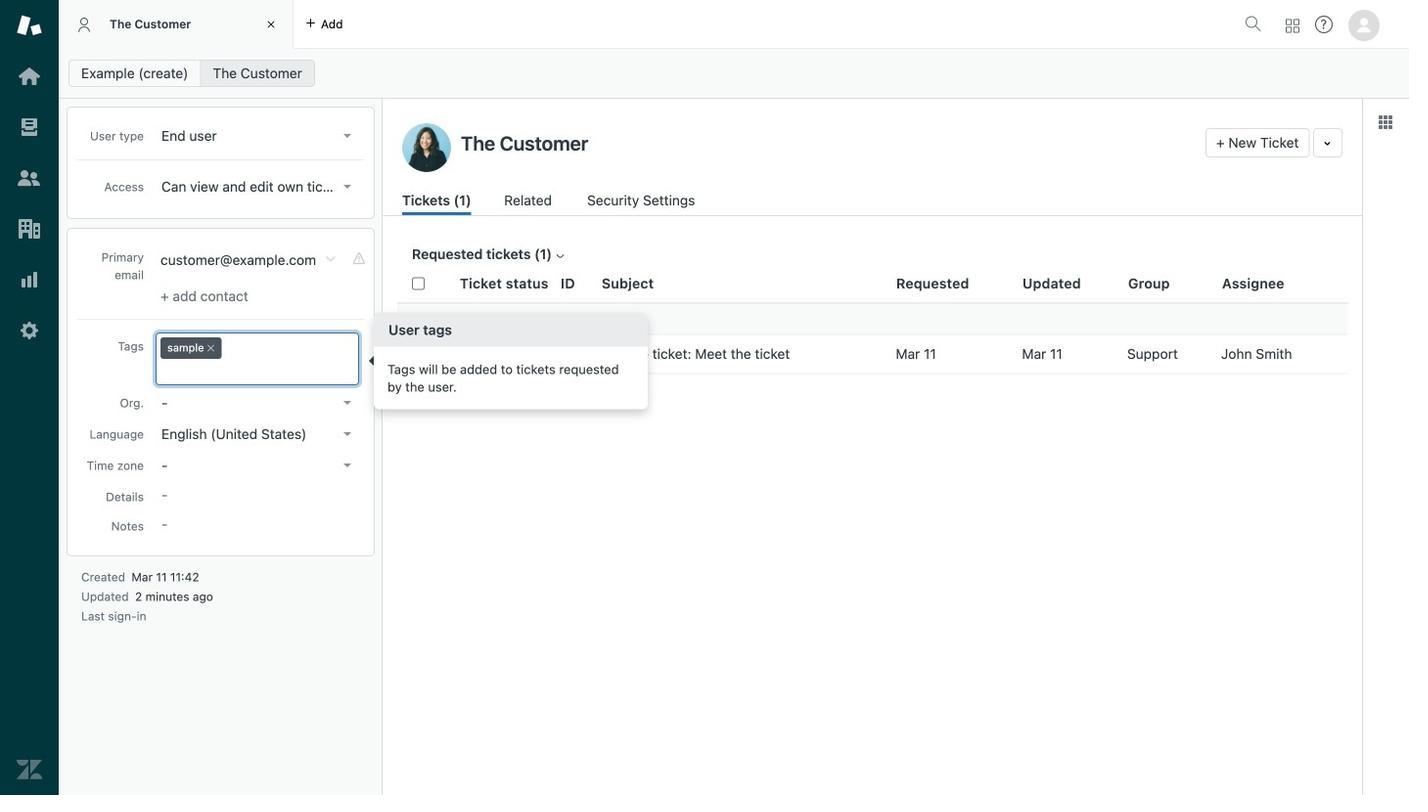 Task type: vqa. For each thing, say whether or not it's contained in the screenshot.
2nd arrow down image
yes



Task type: locate. For each thing, give the bounding box(es) containing it.
reporting image
[[17, 267, 42, 293]]

None text field
[[455, 128, 1198, 158]]

apps image
[[1379, 115, 1394, 130]]

arrow down image
[[344, 134, 351, 138], [344, 185, 351, 189], [344, 401, 351, 405], [344, 433, 351, 437]]

main element
[[0, 0, 59, 796]]

zendesk products image
[[1287, 19, 1300, 33]]

menu
[[157, 334, 358, 363]]

tab
[[59, 0, 294, 49]]

admin image
[[17, 318, 42, 344]]

zendesk image
[[17, 758, 42, 783]]

Select All Tickets checkbox
[[412, 277, 425, 290]]

None field
[[157, 363, 358, 385]]

grid
[[383, 264, 1363, 796]]

customers image
[[17, 165, 42, 191]]

3 arrow down image from the top
[[344, 401, 351, 405]]

get help image
[[1316, 16, 1334, 33]]

tabs tab list
[[59, 0, 1238, 49]]

None checkbox
[[412, 348, 425, 361]]

views image
[[17, 115, 42, 140]]

zendesk support image
[[17, 13, 42, 38]]

1 arrow down image from the top
[[344, 134, 351, 138]]



Task type: describe. For each thing, give the bounding box(es) containing it.
arrow down image
[[344, 464, 351, 468]]

organizations image
[[17, 216, 42, 242]]

get started image
[[17, 64, 42, 89]]

close image
[[261, 15, 281, 34]]

2 arrow down image from the top
[[344, 185, 351, 189]]

secondary element
[[59, 54, 1410, 93]]

4 arrow down image from the top
[[344, 433, 351, 437]]



